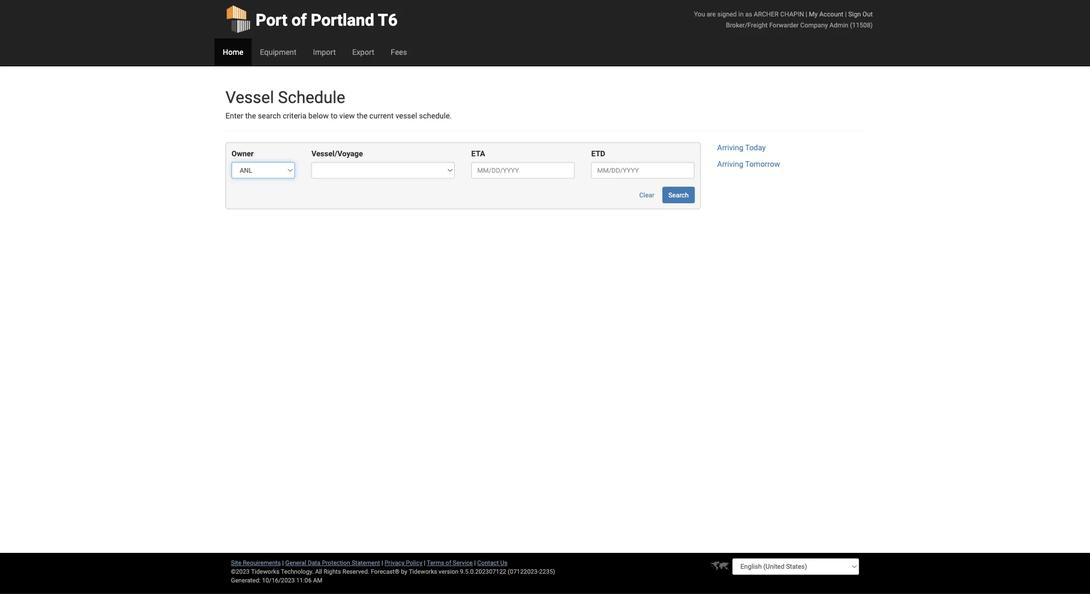Task type: vqa. For each thing, say whether or not it's contained in the screenshot.
»
no



Task type: locate. For each thing, give the bounding box(es) containing it.
1 arriving from the top
[[717, 143, 743, 152]]

below
[[308, 111, 329, 120]]

service
[[453, 559, 473, 567]]

port of portland t6 link
[[226, 0, 398, 38]]

import
[[313, 47, 336, 57]]

out
[[863, 10, 873, 18]]

view
[[339, 111, 355, 120]]

t6
[[378, 10, 398, 30]]

arriving today
[[717, 143, 766, 152]]

(07122023-
[[508, 568, 539, 575]]

arriving up arriving tomorrow
[[717, 143, 743, 152]]

arriving for arriving tomorrow
[[717, 160, 743, 169]]

etd
[[591, 149, 605, 158]]

reserved.
[[343, 568, 369, 575]]

broker/freight
[[726, 21, 768, 29]]

sign out link
[[848, 10, 873, 18]]

(11508)
[[850, 21, 873, 29]]

contact us link
[[477, 559, 508, 567]]

my
[[809, 10, 818, 18]]

terms of service link
[[427, 559, 473, 567]]

home
[[223, 47, 243, 57]]

1 vertical spatial arriving
[[717, 160, 743, 169]]

export button
[[344, 38, 383, 66]]

of inside site requirements | general data protection statement | privacy policy | terms of service | contact us ©2023 tideworks technology. all rights reserved. forecast® by tideworks version 9.5.0.202307122 (07122023-2235) generated: 10/16/2023 11:06 am
[[446, 559, 451, 567]]

the right enter
[[245, 111, 256, 120]]

| left my
[[806, 10, 807, 18]]

as
[[745, 10, 752, 18]]

privacy
[[385, 559, 404, 567]]

in
[[739, 10, 744, 18]]

vessel/voyage
[[311, 149, 363, 158]]

you
[[694, 10, 705, 18]]

arriving
[[717, 143, 743, 152], [717, 160, 743, 169]]

of
[[292, 10, 307, 30], [446, 559, 451, 567]]

clear
[[639, 191, 655, 199]]

1 horizontal spatial of
[[446, 559, 451, 567]]

eta
[[471, 149, 485, 158]]

|
[[806, 10, 807, 18], [845, 10, 847, 18], [282, 559, 284, 567], [382, 559, 383, 567], [424, 559, 425, 567], [474, 559, 476, 567]]

| left sign
[[845, 10, 847, 18]]

contact
[[477, 559, 499, 567]]

| up tideworks
[[424, 559, 425, 567]]

0 vertical spatial of
[[292, 10, 307, 30]]

account
[[819, 10, 844, 18]]

protection
[[322, 559, 350, 567]]

of up version
[[446, 559, 451, 567]]

current
[[369, 111, 394, 120]]

my account link
[[809, 10, 844, 18]]

©2023 tideworks
[[231, 568, 280, 575]]

enter
[[226, 111, 243, 120]]

the right view
[[357, 111, 368, 120]]

you are signed in as archer chapin | my account | sign out broker/freight forwarder company admin (11508)
[[694, 10, 873, 29]]

9.5.0.202307122
[[460, 568, 506, 575]]

equipment
[[260, 47, 297, 57]]

company
[[800, 21, 828, 29]]

clear button
[[633, 187, 661, 203]]

of right port
[[292, 10, 307, 30]]

2 arriving from the top
[[717, 160, 743, 169]]

are
[[707, 10, 716, 18]]

site requirements | general data protection statement | privacy policy | terms of service | contact us ©2023 tideworks technology. all rights reserved. forecast® by tideworks version 9.5.0.202307122 (07122023-2235) generated: 10/16/2023 11:06 am
[[231, 559, 555, 584]]

data
[[308, 559, 320, 567]]

portland
[[311, 10, 374, 30]]

forwarder
[[769, 21, 799, 29]]

arriving tomorrow
[[717, 160, 780, 169]]

arriving down arriving today
[[717, 160, 743, 169]]

1 horizontal spatial the
[[357, 111, 368, 120]]

technology.
[[281, 568, 314, 575]]

vessel schedule enter the search criteria below to view the current vessel schedule.
[[226, 88, 452, 120]]

today
[[745, 143, 766, 152]]

the
[[245, 111, 256, 120], [357, 111, 368, 120]]

arriving for arriving today
[[717, 143, 743, 152]]

sign
[[848, 10, 861, 18]]

signed
[[718, 10, 737, 18]]

0 horizontal spatial of
[[292, 10, 307, 30]]

general
[[285, 559, 306, 567]]

0 horizontal spatial the
[[245, 111, 256, 120]]

vessel
[[226, 88, 274, 107]]

policy
[[406, 559, 422, 567]]

1 vertical spatial of
[[446, 559, 451, 567]]

tomorrow
[[745, 160, 780, 169]]

site requirements link
[[231, 559, 281, 567]]

generated:
[[231, 577, 261, 584]]

1 the from the left
[[245, 111, 256, 120]]

0 vertical spatial arriving
[[717, 143, 743, 152]]



Task type: describe. For each thing, give the bounding box(es) containing it.
site
[[231, 559, 241, 567]]

archer
[[754, 10, 779, 18]]

ETD text field
[[591, 162, 695, 179]]

home button
[[215, 38, 252, 66]]

| up 9.5.0.202307122
[[474, 559, 476, 567]]

port of portland t6
[[256, 10, 398, 30]]

2235)
[[539, 568, 555, 575]]

all
[[315, 568, 322, 575]]

forecast®
[[371, 568, 400, 575]]

port
[[256, 10, 287, 30]]

vessel
[[396, 111, 417, 120]]

requirements
[[243, 559, 281, 567]]

by
[[401, 568, 407, 575]]

general data protection statement link
[[285, 559, 380, 567]]

2 the from the left
[[357, 111, 368, 120]]

10/16/2023
[[262, 577, 295, 584]]

am
[[313, 577, 323, 584]]

arriving tomorrow link
[[717, 160, 780, 169]]

search
[[669, 191, 689, 199]]

tideworks
[[409, 568, 437, 575]]

schedule
[[278, 88, 345, 107]]

fees button
[[383, 38, 415, 66]]

arriving today link
[[717, 143, 766, 152]]

privacy policy link
[[385, 559, 422, 567]]

search button
[[662, 187, 695, 203]]

| up forecast® in the bottom left of the page
[[382, 559, 383, 567]]

terms
[[427, 559, 444, 567]]

to
[[331, 111, 338, 120]]

rights
[[324, 568, 341, 575]]

statement
[[352, 559, 380, 567]]

chapin
[[780, 10, 804, 18]]

search
[[258, 111, 281, 120]]

version
[[439, 568, 459, 575]]

owner
[[232, 149, 254, 158]]

import button
[[305, 38, 344, 66]]

admin
[[830, 21, 849, 29]]

schedule.
[[419, 111, 452, 120]]

us
[[500, 559, 508, 567]]

ETA text field
[[471, 162, 575, 179]]

| left general
[[282, 559, 284, 567]]

export
[[352, 47, 374, 57]]

criteria
[[283, 111, 307, 120]]

11:06
[[296, 577, 312, 584]]

equipment button
[[252, 38, 305, 66]]

fees
[[391, 47, 407, 57]]



